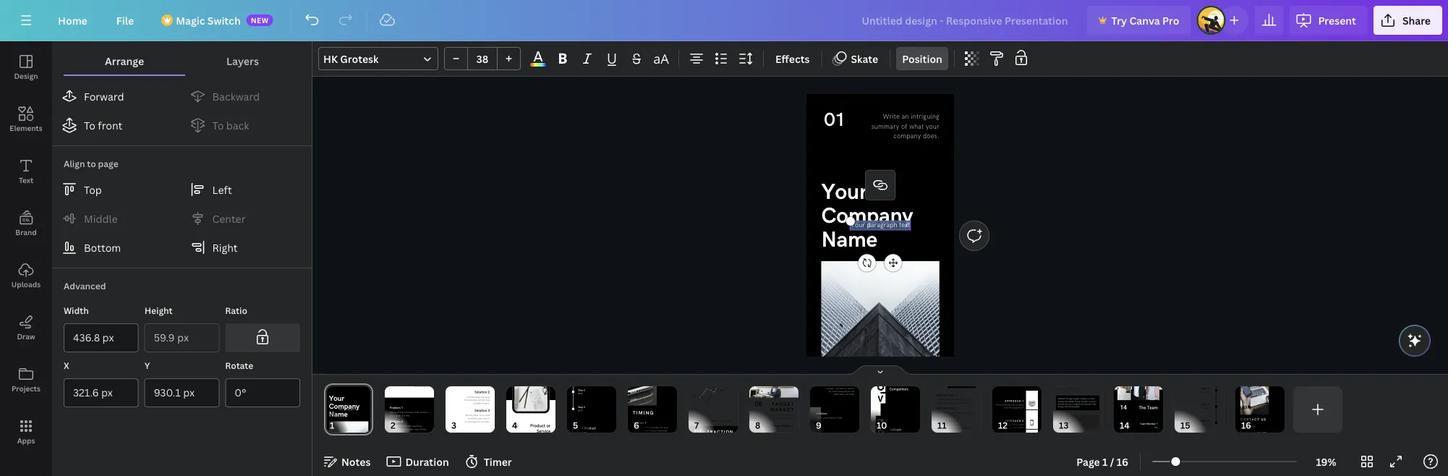 Task type: vqa. For each thing, say whether or not it's contained in the screenshot.
Continents World Europe Document In Green Blue White Illustrative Style 'image'
no



Task type: describe. For each thing, give the bounding box(es) containing it.
product inside birth of product or service
[[584, 426, 596, 430]]

solution for solution 3
[[475, 409, 487, 413]]

product inside product or service
[[530, 423, 546, 428]]

can inside be very clear so you can smoothly jump next to introducing your product.
[[486, 414, 490, 417]]

billion
[[820, 412, 827, 415]]

side panel tab list
[[0, 41, 52, 458]]

uploads
[[11, 279, 41, 289]]

to inside apply the two ways to size the market - top down or bottom up. some sizing jargons are tam, sam, and som.
[[845, 384, 847, 387]]

the
[[1139, 405, 1146, 410]]

landscape
[[947, 412, 955, 414]]

1 problem from the top
[[390, 406, 401, 410]]

value
[[485, 396, 490, 398]]

you inside be very clear so you can smoothly jump next to introducing your product.
[[482, 414, 486, 417]]

as
[[1088, 421, 1090, 423]]

list 3-5 problems your company observes and wants to solve.
[[407, 378, 429, 388]]

your inside "timing reason 1 why is "now" the best time for your company to rise and go to the next level?"
[[664, 426, 668, 429]]

text
[[19, 175, 33, 185]]

duration
[[406, 455, 449, 468]]

usinga
[[937, 401, 943, 404]]

page
[[1077, 455, 1100, 468]]

2 inside the advantage 1 visualize your competitive advantages usinga quadrant for easy scanning. advantage 2 how is the landscape differentiated and what makes you different. advantage 3 what can you do better than your competition? how will you out-perform them?
[[956, 407, 958, 410]]

align to page list
[[52, 175, 312, 262]]

hk
[[323, 52, 338, 65]]

Your paragraph text text field
[[851, 221, 910, 230]]

team member 1 title team member 2
[[1140, 422, 1158, 435]]

it
[[402, 414, 403, 417]]

3 for step 3 q3 2020
[[1209, 404, 1210, 406]]

a inside problem 1 give a striking overview of the problem and explain it briefly. problem 2 elaborate on how this negatively impacts people and their experiences.
[[395, 411, 396, 414]]

viability
[[1068, 400, 1075, 403]]

you down landscape
[[948, 414, 951, 417]]

and inside if you have plenty of ways to make money, focus on one main method, such as subscription, ads, and transactions.
[[1074, 424, 1078, 426]]

present
[[1319, 13, 1357, 27]]

will inside "approach 1 how will you set your company from the competition?"
[[1001, 404, 1004, 406]]

456-
[[1246, 425, 1251, 428]]

elaborate
[[390, 425, 399, 428]]

the up the -
[[832, 384, 835, 387]]

company inside list 3-5 problems your company observes and wants to solve.
[[407, 382, 416, 384]]

show the ways your company plans to make money.
[[1057, 384, 1087, 390]]

step 3 2019 step 2 2018
[[578, 389, 585, 412]]

top button
[[55, 175, 179, 204]]

present button
[[1290, 6, 1368, 35]]

to for to front
[[84, 118, 95, 132]]

your for company
[[821, 179, 868, 205]]

your down path
[[1009, 426, 1013, 429]]

the inside whether through a graph, timeline, or chart, present the viability of your product or service and tell how your company will operate, make money, and achieve goals.
[[1065, 400, 1068, 403]]

solution for solution 2
[[475, 390, 487, 394]]

1 horizontal spatial how
[[949, 427, 953, 430]]

problem
[[420, 411, 429, 414]]

Y text field
[[154, 379, 210, 407]]

step for step 2 q2 2020
[[1201, 387, 1208, 390]]

back
[[226, 118, 249, 132]]

of inside problem 1 give a striking overview of the problem and explain it briefly. problem 2 elaborate on how this negatively impacts people and their experiences.
[[414, 411, 416, 414]]

right
[[212, 241, 238, 254]]

on inside problem 1 give a striking overview of the problem and explain it briefly. problem 2 elaborate on how this negatively impacts people and their experiences.
[[400, 425, 403, 428]]

the down "time"
[[659, 429, 662, 432]]

home
[[58, 13, 87, 27]]

or inside apply the two ways to size the market - top down or bottom up. some sizing jargons are tam, sam, and som.
[[845, 387, 847, 390]]

company
[[821, 203, 913, 229]]

4 item from the left
[[720, 420, 723, 422]]

your up out-
[[963, 424, 967, 427]]

you left do
[[946, 424, 949, 427]]

left button
[[183, 175, 308, 204]]

negatively
[[412, 425, 422, 428]]

01
[[824, 109, 846, 131]]

step for step 3 q3 2020
[[1201, 404, 1208, 406]]

how for through
[[1065, 403, 1069, 405]]

competition? inside the advantage 1 visualize your competitive advantages usinga quadrant for easy scanning. advantage 2 how is the landscape differentiated and what makes you different. advantage 3 what can you do better than your competition? how will you out-perform them?
[[937, 427, 948, 430]]

ways inside if you have plenty of ways to make money, focus on one main method, such as subscription, ads, and transactions.
[[1077, 418, 1081, 420]]

can inside the advantage 1 visualize your competitive advantages usinga quadrant for easy scanning. advantage 2 how is the landscape differentiated and what makes you different. advantage 3 what can you do better than your competition? how will you out-perform them?
[[942, 424, 945, 427]]

jargons
[[844, 390, 851, 393]]

a inside whether through a graph, timeline, or chart, present the viability of your product or service and tell how your company will operate, make money, and achieve goals.
[[1073, 398, 1074, 400]]

step up 2018
[[578, 389, 583, 392]]

2 item from the left
[[705, 420, 708, 422]]

canva
[[1130, 13, 1160, 27]]

align to page
[[64, 157, 118, 169]]

plans
[[1057, 387, 1063, 390]]

tam,
[[834, 393, 839, 396]]

to for to back
[[212, 118, 224, 132]]

1 inside the advantage 1 visualize your competitive advantages usinga quadrant for easy scanning. advantage 2 how is the landscape differentiated and what makes you different. advantage 3 what can you do better than your competition? how will you out-perform them?
[[956, 394, 958, 397]]

customers
[[784, 414, 794, 417]]

3-
[[411, 378, 413, 381]]

2 problem from the top
[[390, 420, 401, 424]]

and inside "timing reason 1 why is "now" the best time for your company to rise and go to the next level?"
[[649, 429, 653, 432]]

to?
[[791, 417, 794, 420]]

cater
[[785, 417, 790, 420]]

money, inside whether through a graph, timeline, or chart, present the viability of your product or service and tell how your company will operate, make money, and achieve goals.
[[1058, 406, 1065, 408]]

Width text field
[[73, 324, 129, 352]]

new
[[251, 15, 269, 25]]

53
[[816, 428, 819, 431]]

0 vertical spatial target
[[772, 402, 795, 407]]

123-
[[1241, 425, 1246, 428]]

make inside whether through a graph, timeline, or chart, present the viability of your product or service and tell how your company will operate, make money, and achieve goals.
[[1092, 403, 1097, 405]]

up.
[[829, 390, 832, 393]]

set
[[1008, 404, 1011, 406]]

2 inside step 3 2019 step 2 2018
[[584, 389, 585, 392]]

timing
[[633, 410, 654, 416]]

service
[[1091, 400, 1097, 403]]

approach for approach 2
[[1005, 420, 1022, 423]]

center button
[[183, 204, 308, 233]]

company inside show the ways your company plans to make money.
[[1078, 384, 1087, 387]]

3 advantage from the top
[[937, 420, 955, 423]]

20
[[694, 395, 696, 397]]

main menu bar
[[0, 0, 1449, 41]]

traction
[[707, 430, 734, 435]]

of inside whether through a graph, timeline, or chart, present the viability of your product or service and tell how your company will operate, make money, and achieve goals.
[[1075, 400, 1077, 403]]

1 vertical spatial are
[[776, 414, 779, 417]]

company inside write an intriguing summary of what your company does.
[[894, 132, 921, 140]]

money.
[[1072, 387, 1079, 390]]

what inside write an intriguing summary of what your company does.
[[910, 122, 924, 131]]

or left chart,
[[1088, 398, 1090, 400]]

approach 1 how will you set your company from the competition?
[[996, 400, 1024, 409]]

if you have plenty of ways to make money, focus on one main method, such as subscription, ads, and transactions.
[[1058, 418, 1096, 426]]

3 for solution 3
[[488, 409, 490, 413]]

forward
[[84, 89, 124, 103]]

07
[[695, 428, 702, 436]]

rotate
[[225, 359, 253, 371]]

company inside "timing reason 1 why is "now" the best time for your company to rise and go to the next level?"
[[633, 429, 642, 432]]

smoothly
[[468, 417, 477, 420]]

experiences.
[[415, 428, 427, 431]]

you inside target market who are the customers you want to cater to? target market 1 what are their profiles and visual personas?
[[773, 417, 776, 420]]

market inside 53 m serviceable available market (sam)
[[835, 432, 842, 435]]

target market who are the customers you want to cater to? target market 1 what are their profiles and visual personas?
[[761, 402, 795, 435]]

color range image
[[530, 63, 546, 67]]

width
[[64, 304, 89, 316]]

-
[[834, 387, 835, 390]]

notes
[[342, 455, 371, 468]]

two
[[836, 384, 839, 387]]

2020 for 4
[[1205, 423, 1210, 426]]

what inside the advantage 1 visualize your competitive advantages usinga quadrant for easy scanning. advantage 2 how is the landscape differentiated and what makes you different. advantage 3 what can you do better than your competition? how will you out-perform them?
[[937, 414, 941, 417]]

to inside the approach 2 what's your path to reach your customers?
[[1017, 424, 1018, 426]]

one
[[1067, 421, 1070, 423]]

1 right 0
[[701, 420, 702, 422]]

skate
[[851, 52, 879, 65]]

2 inside step 2 q2 2020
[[1209, 387, 1210, 390]]

to inside be very clear so you can smoothly jump next to introducing your product.
[[488, 417, 490, 420]]

jump
[[478, 417, 483, 420]]

you inside if you have plenty of ways to make money, focus on one main method, such as subscription, ads, and transactions.
[[1060, 418, 1063, 420]]

to inside show the ways your company plans to make money.
[[1063, 387, 1065, 390]]

share
[[1403, 13, 1431, 27]]

step 4 q4 2020
[[1201, 420, 1210, 426]]

2 up traction 07
[[709, 420, 710, 422]]

1 vertical spatial how
[[937, 412, 941, 414]]

be
[[482, 399, 485, 402]]

approach 2 what's your path to reach your customers?
[[1001, 420, 1024, 429]]

them?
[[937, 430, 942, 433]]

3 up traction 07
[[716, 420, 717, 422]]

magic switch
[[176, 13, 241, 27]]

why
[[633, 426, 637, 429]]

to right go
[[657, 429, 659, 432]]

easy
[[956, 401, 960, 404]]

down
[[840, 387, 845, 390]]

how inside "approach 1 how will you set your company from the competition?"
[[996, 404, 1000, 406]]

market up customers
[[770, 407, 795, 413]]

position
[[902, 52, 943, 65]]

2 inside problem 1 give a striking overview of the problem and explain it briefly. problem 2 elaborate on how this negatively impacts people and their experiences.
[[401, 420, 403, 424]]

or inside birth of product or service
[[572, 431, 575, 435]]

be very clear so you can smoothly jump next to introducing your product.
[[465, 414, 490, 423]]

center
[[212, 212, 246, 225]]

for inside the advantage 1 visualize your competitive advantages usinga quadrant for easy scanning. advantage 2 how is the landscape differentiated and what makes you different. advantage 3 what can you do better than your competition? how will you out-perform them?
[[952, 401, 955, 404]]

name
[[821, 227, 877, 253]]

to left the 'page'
[[87, 157, 96, 169]]

on inside if you have plenty of ways to make money, focus on one main method, such as subscription, ads, and transactions.
[[1064, 421, 1066, 423]]

your down graph,
[[1077, 400, 1081, 403]]

and down present
[[1058, 403, 1061, 405]]

left
[[212, 183, 232, 196]]

ratio
[[225, 304, 247, 316]]

1 advantage from the top
[[937, 394, 955, 397]]

available for m
[[827, 432, 835, 435]]

money, inside if you have plenty of ways to make money, focus on one main method, such as subscription, ads, and transactions.
[[1090, 418, 1096, 420]]

to inside list 3-5 problems your company observes and wants to solve.
[[421, 385, 423, 388]]

the inside problem 1 give a striking overview of the problem and explain it briefly. problem 2 elaborate on how this negatively impacts people and their experiences.
[[416, 411, 420, 414]]

communicate big value conveniences and be truly straight forward.
[[464, 396, 490, 405]]

14
[[1120, 404, 1127, 412]]

team inside 14 the team
[[1148, 405, 1158, 410]]

1 member from the top
[[1147, 422, 1156, 426]]

to down "now"
[[643, 429, 645, 432]]

item 1 item 2 item 3 item 4 item 5
[[697, 420, 732, 422]]

5 inside list 3-5 problems your company observes and wants to solve.
[[413, 378, 414, 381]]

step 2 q2 2020
[[1201, 387, 1210, 393]]

middle
[[84, 212, 118, 225]]

your company name
[[821, 179, 913, 253]]

the inside show the ways your company plans to make money.
[[1063, 384, 1066, 387]]

1 inside "approach 1 how will you set your company from the competition?"
[[1023, 400, 1024, 403]]

truly
[[485, 399, 490, 402]]

/
[[1110, 455, 1115, 468]]

market inside the 1.9 billion total available market (tam)
[[830, 417, 836, 419]]

Page title text field
[[341, 418, 347, 433]]

perform
[[964, 427, 972, 430]]

1.9 billion total available market (tam)
[[816, 412, 842, 419]]

your left path
[[1008, 424, 1012, 426]]

your inside list 3-5 problems your company observes and wants to solve.
[[425, 378, 429, 381]]

advantage 1 visualize your competitive advantages usinga quadrant for easy scanning. advantage 2 how is the landscape differentiated and what makes you different. advantage 3 what can you do better than your competition? how will you out-perform them?
[[937, 394, 972, 433]]

are inside apply the two ways to size the market - top down or bottom up. some sizing jargons are tam, sam, and som.
[[852, 390, 855, 393]]

Design title text field
[[851, 6, 1081, 35]]



Task type: locate. For each thing, give the bounding box(es) containing it.
0 vertical spatial problem
[[390, 406, 401, 410]]

hk grotesk button
[[318, 47, 438, 70]]

0 horizontal spatial 4
[[723, 420, 724, 422]]

1 vertical spatial 2020
[[1205, 407, 1210, 409]]

and down the method,
[[1074, 424, 1078, 426]]

1 vertical spatial competitors
[[890, 432, 909, 436]]

2 2020 from the top
[[1205, 407, 1210, 409]]

1 horizontal spatial their
[[771, 429, 775, 432]]

are up want
[[776, 414, 779, 417]]

will down the better
[[953, 427, 956, 430]]

to back button
[[183, 111, 308, 140]]

1 vertical spatial available
[[827, 432, 835, 435]]

1 vertical spatial what
[[937, 414, 941, 417]]

title
[[1154, 426, 1158, 429]]

1 inside "timing reason 1 why is "now" the best time for your company to rise and go to the next level?"
[[645, 421, 647, 425]]

their inside problem 1 give a striking overview of the problem and explain it briefly. problem 2 elaborate on how this negatively impacts people and their experiences.
[[410, 428, 414, 431]]

1 up the "visual"
[[792, 424, 794, 428]]

what left makes
[[937, 414, 941, 417]]

1 vertical spatial target
[[773, 424, 781, 428]]

ads,
[[1070, 424, 1074, 426]]

achieve
[[1069, 406, 1075, 408]]

1 horizontal spatial 4
[[1209, 420, 1210, 422]]

0 horizontal spatial how
[[937, 412, 941, 414]]

and inside apply the two ways to size the market - top down or bottom up. some sizing jargons are tam, sam, and som.
[[845, 393, 849, 396]]

solution up so in the bottom left of the page
[[475, 409, 487, 413]]

text
[[899, 221, 910, 229]]

target up customers
[[772, 402, 795, 407]]

your up quadrant
[[946, 398, 950, 401]]

height
[[144, 304, 173, 316]]

will inside whether through a graph, timeline, or chart, present the viability of your product or service and tell how your company will operate, make money, and achieve goals.
[[1081, 403, 1084, 405]]

2 horizontal spatial will
[[1081, 403, 1084, 405]]

out-
[[961, 427, 964, 430]]

problem
[[390, 406, 401, 410], [390, 420, 401, 424]]

skate button
[[828, 47, 884, 70]]

1 2020 from the top
[[1205, 391, 1210, 393]]

for down the competitive
[[952, 401, 955, 404]]

their inside target market who are the customers you want to cater to? target market 1 what are their profiles and visual personas?
[[771, 429, 775, 432]]

your down jump
[[476, 420, 481, 423]]

1 horizontal spatial is
[[941, 412, 943, 414]]

advantage down quadrant
[[937, 407, 955, 410]]

3 for step 3 2019 step 2 2018
[[584, 406, 585, 409]]

item
[[697, 420, 701, 422], [705, 420, 708, 422], [712, 420, 716, 422], [720, 420, 723, 422], [727, 420, 730, 422]]

2 to from the left
[[212, 118, 224, 132]]

Rotate text field
[[235, 379, 291, 407]]

1 inside target market who are the customers you want to cater to? target market 1 what are their profiles and visual personas?
[[792, 424, 794, 428]]

available inside the 1.9 billion total available market (tam)
[[821, 417, 829, 419]]

of down graph,
[[1075, 400, 1077, 403]]

make left the money.
[[1066, 387, 1071, 390]]

1 horizontal spatial are
[[776, 414, 779, 417]]

what inside target market who are the customers you want to cater to? target market 1 what are their profiles and visual personas?
[[761, 429, 766, 432]]

3 inside step 3 2019 step 2 2018
[[584, 406, 585, 409]]

are up som.
[[852, 390, 855, 393]]

brand
[[15, 227, 37, 237]]

2 down title
[[1157, 432, 1158, 435]]

2020 for 3
[[1205, 407, 1210, 409]]

competitors down indirect
[[890, 432, 909, 436]]

5 item from the left
[[727, 420, 730, 422]]

communicate
[[467, 396, 481, 398]]

competitors for indirect competitors
[[890, 432, 909, 436]]

future roadmap
[[1180, 433, 1212, 438]]

of up main
[[1075, 418, 1076, 420]]

2
[[1209, 387, 1210, 390], [584, 389, 585, 392], [488, 390, 490, 394], [956, 407, 958, 410], [1023, 420, 1024, 423], [401, 420, 403, 424], [709, 420, 710, 422], [1157, 432, 1158, 435]]

4 inside step 4 q4 2020
[[1209, 420, 1210, 422]]

is right why
[[638, 426, 640, 429]]

0 horizontal spatial is
[[638, 426, 640, 429]]

3 2020 from the top
[[1205, 423, 1210, 426]]

0 vertical spatial next
[[483, 417, 487, 420]]

2 advantage from the top
[[937, 407, 955, 410]]

0 vertical spatial make
[[1066, 387, 1071, 390]]

of inside write an intriguing summary of what your company does.
[[901, 122, 908, 131]]

16
[[1117, 455, 1129, 468]]

2 horizontal spatial make
[[1092, 403, 1097, 405]]

your inside "approach 1 how will you set your company from the competition?"
[[1011, 404, 1015, 406]]

your up the money.
[[1073, 384, 1077, 387]]

personas?
[[784, 432, 794, 435]]

1 approach from the top
[[1005, 400, 1022, 403]]

quadrant
[[943, 401, 952, 404]]

the up bottom
[[852, 384, 855, 387]]

0 vertical spatial a
[[1073, 398, 1074, 400]]

1 horizontal spatial what
[[937, 424, 942, 427]]

2020 inside step 2 q2 2020
[[1205, 391, 1210, 393]]

serviceable
[[816, 432, 826, 435]]

try canva pro button
[[1087, 6, 1191, 35]]

0 vertical spatial member
[[1147, 422, 1156, 426]]

1 vertical spatial advantage
[[937, 407, 955, 410]]

a right give
[[395, 411, 396, 414]]

what's
[[1001, 424, 1007, 426]]

page 1 image
[[324, 386, 373, 433]]

effects button
[[770, 47, 816, 70]]

member down title
[[1147, 432, 1156, 435]]

0 horizontal spatial what
[[761, 429, 766, 432]]

explain
[[394, 414, 401, 417]]

competition? up them?
[[937, 427, 948, 430]]

approach up set
[[1005, 400, 1022, 403]]

1 horizontal spatial product
[[584, 426, 596, 430]]

your down viability
[[1069, 403, 1073, 405]]

and down give
[[390, 414, 393, 417]]

chart,
[[1091, 398, 1096, 400]]

next right go
[[663, 429, 667, 432]]

2020 for 2
[[1205, 391, 1210, 393]]

0 horizontal spatial for
[[660, 426, 663, 429]]

10
[[694, 407, 696, 409]]

and left be
[[478, 399, 482, 402]]

product right birth
[[584, 426, 596, 430]]

1 vertical spatial your
[[851, 221, 865, 229]]

1 up "now"
[[645, 421, 647, 425]]

such
[[1083, 421, 1087, 423]]

service inside product or service
[[537, 429, 551, 434]]

0 vertical spatial competition?
[[1012, 407, 1024, 409]]

1 vertical spatial problem
[[390, 420, 401, 424]]

go
[[654, 429, 656, 432]]

so
[[479, 414, 482, 417]]

0 horizontal spatial can
[[486, 414, 490, 417]]

what
[[937, 424, 942, 427], [761, 429, 766, 432]]

total
[[816, 417, 821, 419]]

4 up 'traction'
[[723, 420, 724, 422]]

3 down step 2 q2 2020
[[1209, 404, 1210, 406]]

main
[[1070, 421, 1075, 423]]

step for step 4 q4 2020
[[1201, 420, 1208, 422]]

approach inside "approach 1 how will you set your company from the competition?"
[[1005, 400, 1022, 403]]

1 horizontal spatial a
[[1073, 398, 1074, 400]]

ways inside show the ways your company plans to make money.
[[1067, 384, 1072, 387]]

1 horizontal spatial next
[[663, 429, 667, 432]]

0
[[695, 419, 696, 421]]

1 horizontal spatial make
[[1084, 418, 1089, 420]]

will left set
[[1001, 404, 1004, 406]]

better
[[952, 424, 958, 427]]

0 vertical spatial how
[[1065, 403, 1069, 405]]

0 horizontal spatial money,
[[1058, 406, 1065, 408]]

are
[[852, 390, 855, 393], [776, 414, 779, 417], [767, 429, 770, 432]]

to inside if you have plenty of ways to make money, focus on one main method, such as subscription, ads, and transactions.
[[1082, 418, 1084, 420]]

1 vertical spatial how
[[403, 425, 407, 428]]

2 horizontal spatial are
[[852, 390, 855, 393]]

company down 'an'
[[894, 132, 921, 140]]

is inside "timing reason 1 why is "now" the best time for your company to rise and go to the next level?"
[[638, 426, 640, 429]]

1 solution from the top
[[475, 390, 487, 394]]

and down the this
[[405, 428, 409, 431]]

2 approach from the top
[[1005, 420, 1022, 423]]

2020 inside step 4 q4 2020
[[1205, 423, 1210, 426]]

0 vertical spatial what
[[937, 424, 942, 427]]

1 vertical spatial team
[[1140, 422, 1146, 426]]

a up viability
[[1073, 398, 1074, 400]]

effects
[[776, 52, 810, 65]]

0 horizontal spatial service
[[537, 429, 551, 434]]

file
[[116, 13, 134, 27]]

1 inside problem 1 give a striking overview of the problem and explain it briefly. problem 2 elaborate on how this negatively impacts people and their experiences.
[[401, 406, 403, 410]]

step up q2
[[1201, 387, 1208, 390]]

1 up title
[[1157, 422, 1158, 426]]

graph,
[[1075, 398, 1080, 400]]

2 4 from the left
[[723, 420, 724, 422]]

step inside step 3 q3 2020
[[1201, 404, 1208, 406]]

make up such
[[1084, 418, 1089, 420]]

visualize
[[937, 398, 945, 401]]

and up solve.
[[426, 382, 429, 384]]

2 competitors from the top
[[890, 432, 909, 436]]

2 inside the team member 1 title team member 2
[[1157, 432, 1158, 435]]

1 horizontal spatial how
[[1065, 403, 1069, 405]]

1 horizontal spatial for
[[952, 401, 955, 404]]

0 horizontal spatial what
[[910, 122, 924, 131]]

1 horizontal spatial competition?
[[1012, 407, 1024, 409]]

1 vertical spatial a
[[395, 411, 396, 414]]

projects
[[12, 383, 41, 393]]

straight
[[473, 402, 481, 405]]

approach inside the approach 2 what's your path to reach your customers?
[[1005, 420, 1022, 423]]

of inside birth of product or service
[[580, 426, 583, 430]]

step inside step 4 q4 2020
[[1201, 420, 1208, 422]]

and left achieve
[[1065, 406, 1068, 408]]

and inside the advantage 1 visualize your competitive advantages usinga quadrant for easy scanning. advantage 2 how is the landscape differentiated and what makes you different. advantage 3 what can you do better than your competition? how will you out-perform them?
[[969, 412, 972, 414]]

1 horizontal spatial what
[[937, 414, 941, 417]]

3 inside the advantage 1 visualize your competitive advantages usinga quadrant for easy scanning. advantage 2 how is the landscape differentiated and what makes you different. advantage 3 what can you do better than your competition? how will you out-perform them?
[[956, 420, 958, 423]]

to up such
[[1082, 418, 1084, 420]]

to up product.
[[488, 417, 490, 420]]

market
[[827, 387, 834, 390]]

0 vertical spatial are
[[852, 390, 855, 393]]

to left front at the top left of page
[[84, 118, 95, 132]]

timer button
[[461, 450, 518, 473]]

solve.
[[423, 385, 429, 388]]

what inside the advantage 1 visualize your competitive advantages usinga quadrant for easy scanning. advantage 2 how is the landscape differentiated and what makes you different. advantage 3 what can you do better than your competition? how will you out-perform them?
[[937, 424, 942, 427]]

next
[[483, 417, 487, 420], [663, 429, 667, 432]]

2 inside the approach 2 what's your path to reach your customers?
[[1023, 420, 1024, 423]]

1 vertical spatial money,
[[1090, 418, 1096, 420]]

service
[[537, 429, 551, 434], [576, 431, 587, 435]]

be
[[466, 414, 469, 417]]

your up does.
[[926, 122, 940, 131]]

ways inside apply the two ways to size the market - top down or bottom up. some sizing jargons are tam, sam, and som.
[[840, 384, 845, 387]]

0 horizontal spatial ways
[[840, 384, 845, 387]]

1 item from the left
[[697, 420, 701, 422]]

0 vertical spatial on
[[1064, 421, 1066, 423]]

0 vertical spatial how
[[996, 404, 1000, 406]]

timer
[[484, 455, 512, 468]]

2 vertical spatial 2020
[[1205, 423, 1210, 426]]

to inside target market who are the customers you want to cater to? target market 1 what are their profiles and visual personas?
[[782, 417, 784, 420]]

backward button
[[183, 82, 308, 111]]

to inside 'button'
[[84, 118, 95, 132]]

X text field
[[73, 379, 129, 407]]

1 4 from the left
[[1209, 420, 1210, 422]]

problem up "elaborate"
[[390, 420, 401, 424]]

on up subscription,
[[1064, 421, 1066, 423]]

make for money.
[[1066, 387, 1071, 390]]

0 vertical spatial can
[[486, 414, 490, 417]]

big
[[481, 396, 484, 398]]

focus
[[1058, 421, 1063, 423]]

will
[[1081, 403, 1084, 405], [1001, 404, 1004, 406], [953, 427, 956, 430]]

group
[[444, 47, 521, 70]]

you up from
[[1005, 404, 1008, 406]]

0 vertical spatial 2020
[[1205, 391, 1210, 393]]

0 horizontal spatial competition?
[[937, 427, 948, 430]]

your inside text box
[[851, 221, 865, 229]]

of right birth
[[580, 426, 583, 430]]

0 horizontal spatial are
[[767, 429, 770, 432]]

your inside show the ways your company plans to make money.
[[1073, 384, 1077, 387]]

1 vertical spatial make
[[1092, 403, 1097, 405]]

your inside write an intriguing summary of what your company does.
[[926, 122, 940, 131]]

you right so in the bottom left of the page
[[482, 414, 486, 417]]

list
[[52, 82, 312, 140]]

step inside step 2 q2 2020
[[1201, 387, 1208, 390]]

1
[[956, 394, 958, 397], [1023, 400, 1024, 403], [401, 406, 403, 410], [701, 420, 702, 422], [645, 421, 647, 425], [1157, 422, 1158, 426], [792, 424, 794, 428], [1103, 455, 1108, 468]]

operate,
[[1085, 403, 1092, 405]]

how for 1
[[403, 425, 407, 428]]

or down birth
[[572, 431, 575, 435]]

of inside if you have plenty of ways to make money, focus on one main method, such as subscription, ads, and transactions.
[[1075, 418, 1076, 420]]

your for paragraph
[[851, 221, 865, 229]]

1 horizontal spatial service
[[576, 431, 587, 435]]

to right want
[[782, 417, 784, 420]]

approach up path
[[1005, 420, 1022, 423]]

money,
[[1058, 406, 1065, 408], [1090, 418, 1096, 420]]

or up operate,
[[1089, 400, 1091, 403]]

1 inside the team member 1 title team member 2
[[1157, 422, 1158, 426]]

is inside the advantage 1 visualize your competitive advantages usinga quadrant for easy scanning. advantage 2 how is the landscape differentiated and what makes you different. advantage 3 what can you do better than your competition? how will you out-perform them?
[[941, 412, 943, 414]]

1 vertical spatial next
[[663, 429, 667, 432]]

– – number field
[[472, 52, 493, 65]]

5 up 'traction'
[[731, 420, 732, 422]]

14 the team
[[1120, 404, 1158, 412]]

list containing forward
[[52, 82, 312, 140]]

and down jargons
[[845, 393, 849, 396]]

problem up give
[[390, 406, 401, 410]]

and inside 'communicate big value conveniences and be truly straight forward.'
[[478, 399, 482, 402]]

the inside target market who are the customers you want to cater to? target market 1 what are their profiles and visual personas?
[[780, 414, 783, 417]]

or up jargons
[[845, 387, 847, 390]]

0 horizontal spatial how
[[403, 425, 407, 428]]

your inside be very clear so you can smoothly jump next to introducing your product.
[[476, 420, 481, 423]]

service inside birth of product or service
[[576, 431, 587, 435]]

1 up striking
[[401, 406, 403, 410]]

is up makes
[[941, 412, 943, 414]]

or left birth
[[547, 423, 551, 428]]

of down 'an'
[[901, 122, 908, 131]]

1 vertical spatial what
[[761, 429, 766, 432]]

for inside "timing reason 1 why is "now" the best time for your company to rise and go to the next level?"
[[660, 426, 663, 429]]

problems
[[415, 378, 424, 381]]

available right serviceable
[[827, 432, 835, 435]]

1 to from the left
[[84, 118, 95, 132]]

make down service
[[1092, 403, 1097, 405]]

market up the "visual"
[[782, 424, 791, 428]]

1 horizontal spatial ways
[[1067, 384, 1072, 387]]

how inside problem 1 give a striking overview of the problem and explain it briefly. problem 2 elaborate on how this negatively impacts people and their experiences.
[[403, 425, 407, 428]]

(sam)
[[842, 432, 848, 435]]

competition? inside "approach 1 how will you set your company from the competition?"
[[1012, 407, 1024, 409]]

target
[[772, 402, 795, 407], [773, 424, 781, 428]]

0 horizontal spatial a
[[395, 411, 396, 414]]

rise
[[645, 429, 649, 432]]

0 horizontal spatial on
[[400, 425, 403, 428]]

you right if
[[1060, 418, 1063, 420]]

0 horizontal spatial 5
[[413, 378, 414, 381]]

your up solve.
[[425, 378, 429, 381]]

home link
[[46, 6, 99, 35]]

for
[[952, 401, 955, 404], [660, 426, 663, 429]]

3 up the better
[[956, 420, 958, 423]]

2020 right q3
[[1205, 407, 1210, 409]]

company up "goals."
[[1073, 403, 1081, 405]]

1 vertical spatial on
[[400, 425, 403, 428]]

approach for approach 1
[[1005, 400, 1022, 403]]

your
[[926, 122, 940, 131], [425, 378, 429, 381], [1073, 384, 1077, 387], [946, 398, 950, 401], [1077, 400, 1081, 403], [1069, 403, 1073, 405], [1011, 404, 1015, 406], [476, 420, 481, 423], [1008, 424, 1012, 426], [963, 424, 967, 427], [664, 426, 668, 429], [1009, 426, 1013, 429]]

what up them?
[[937, 424, 942, 427]]

hide pages image
[[846, 365, 915, 376]]

projects button
[[0, 354, 52, 406]]

what left profiles
[[761, 429, 766, 432]]

company inside "approach 1 how will you set your company from the competition?"
[[1016, 404, 1024, 406]]

what down the intriguing
[[910, 122, 924, 131]]

list
[[407, 378, 410, 381]]

company up level?
[[633, 429, 642, 432]]

and inside list 3-5 problems your company observes and wants to solve.
[[426, 382, 429, 384]]

0 vertical spatial team
[[1148, 405, 1158, 410]]

the up rise
[[647, 426, 650, 429]]

0 horizontal spatial product
[[530, 423, 546, 428]]

notes button
[[318, 450, 377, 473]]

2 down it
[[401, 420, 403, 424]]

solution
[[475, 390, 487, 394], [475, 409, 487, 413]]

0 horizontal spatial will
[[953, 427, 956, 430]]

their left profiles
[[771, 429, 775, 432]]

this
[[408, 425, 411, 428]]

2 up value
[[488, 390, 490, 394]]

0 horizontal spatial to
[[84, 118, 95, 132]]

you inside "approach 1 how will you set your company from the competition?"
[[1005, 404, 1008, 406]]

0 horizontal spatial their
[[410, 428, 414, 431]]

0 vertical spatial for
[[952, 401, 955, 404]]

3 item from the left
[[712, 420, 716, 422]]

available for billion
[[821, 417, 829, 419]]

and inside target market who are the customers you want to cater to? target market 1 what are their profiles and visual personas?
[[784, 429, 788, 432]]

make for money,
[[1084, 418, 1089, 420]]

1 horizontal spatial will
[[1001, 404, 1004, 406]]

3 inside step 3 q3 2020
[[1209, 404, 1210, 406]]

2 member from the top
[[1147, 432, 1156, 435]]

2019
[[578, 410, 583, 412]]

0 vertical spatial competitors
[[890, 387, 909, 391]]

0 horizontal spatial next
[[483, 417, 487, 420]]

company inside whether through a graph, timeline, or chart, present the viability of your product or service and tell how your company will operate, make money, and achieve goals.
[[1073, 403, 1081, 405]]

make inside show the ways your company plans to make money.
[[1066, 387, 1071, 390]]

0 vertical spatial your
[[821, 179, 868, 205]]

next inside "timing reason 1 why is "now" the best time for your company to rise and go to the next level?"
[[663, 429, 667, 432]]

1 vertical spatial approach
[[1005, 420, 1022, 423]]

2020 right 'q4'
[[1205, 423, 1210, 426]]

1 up reach
[[1023, 400, 1024, 403]]

1 horizontal spatial money,
[[1090, 418, 1096, 420]]

step for step 3 2019 step 2 2018
[[578, 406, 583, 409]]

competition? right from
[[1012, 407, 1024, 409]]

how left the this
[[403, 425, 407, 428]]

you down 'than'
[[957, 427, 960, 430]]

through
[[1066, 398, 1073, 400]]

4
[[1209, 420, 1210, 422], [723, 420, 724, 422]]

the up makes
[[943, 412, 946, 414]]

1 vertical spatial member
[[1147, 432, 1156, 435]]

Height text field
[[154, 324, 210, 352]]

make inside if you have plenty of ways to make money, focus on one main method, such as subscription, ads, and transactions.
[[1084, 418, 1089, 420]]

2 horizontal spatial ways
[[1077, 418, 1081, 420]]

1 horizontal spatial can
[[942, 424, 945, 427]]

0 vertical spatial approach
[[1005, 400, 1022, 403]]

competitors for direct competitors
[[890, 387, 909, 391]]

0 vertical spatial money,
[[1058, 406, 1065, 408]]

next inside be very clear so you can smoothly jump next to introducing your product.
[[483, 417, 487, 420]]

"now"
[[640, 426, 646, 429]]

file button
[[105, 6, 146, 35]]

2018
[[578, 392, 583, 395]]

2 vertical spatial make
[[1084, 418, 1089, 420]]

the inside "approach 1 how will you set your company from the competition?"
[[1009, 407, 1012, 409]]

try canva pro
[[1112, 13, 1180, 27]]

0 vertical spatial is
[[941, 412, 943, 414]]

1 vertical spatial is
[[638, 426, 640, 429]]

0 vertical spatial advantage
[[937, 394, 955, 397]]

competition?
[[1012, 407, 1024, 409], [937, 427, 948, 430]]

2 solution from the top
[[475, 409, 487, 413]]

2 vertical spatial advantage
[[937, 420, 955, 423]]

1 vertical spatial competition?
[[937, 427, 948, 430]]

or inside product or service
[[547, 423, 551, 428]]

impacts
[[390, 428, 397, 431]]

your right "time"
[[664, 426, 668, 429]]

1 vertical spatial for
[[660, 426, 663, 429]]

company down 3-
[[407, 382, 416, 384]]

2020 inside step 3 q3 2020
[[1205, 407, 1210, 409]]

2 horizontal spatial how
[[996, 404, 1000, 406]]

1 competitors from the top
[[890, 387, 909, 391]]

very
[[469, 414, 473, 417]]

the left problem
[[416, 411, 420, 414]]

will inside the advantage 1 visualize your competitive advantages usinga quadrant for easy scanning. advantage 2 how is the landscape differentiated and what makes you different. advantage 3 what can you do better than your competition? how will you out-perform them?
[[953, 427, 956, 430]]

1 horizontal spatial to
[[212, 118, 224, 132]]

some
[[833, 390, 838, 393]]

to inside button
[[212, 118, 224, 132]]

method,
[[1075, 421, 1083, 423]]

money, down the tell
[[1058, 406, 1065, 408]]

19%
[[1316, 455, 1337, 468]]

future
[[1180, 433, 1193, 438]]

and right the differentiated
[[969, 412, 972, 414]]

0 vertical spatial 5
[[413, 378, 414, 381]]

1 horizontal spatial on
[[1064, 421, 1066, 423]]

page
[[98, 157, 118, 169]]

roadmap
[[1194, 433, 1212, 438]]

the inside the advantage 1 visualize your competitive advantages usinga quadrant for easy scanning. advantage 2 how is the landscape differentiated and what makes you different. advantage 3 what can you do better than your competition? how will you out-perform them?
[[943, 412, 946, 414]]

on up the people
[[400, 425, 403, 428]]

advantage up the visualize
[[937, 394, 955, 397]]

1 inside button
[[1103, 455, 1108, 468]]

1 horizontal spatial 5
[[731, 420, 732, 422]]

0 vertical spatial available
[[821, 417, 829, 419]]

1 vertical spatial 5
[[731, 420, 732, 422]]

clear
[[474, 414, 479, 417]]

company up the money.
[[1078, 384, 1087, 387]]

1 vertical spatial solution
[[475, 409, 487, 413]]

and down best
[[649, 429, 653, 432]]

how down do
[[949, 427, 953, 430]]

2 vertical spatial team
[[1140, 432, 1146, 435]]



